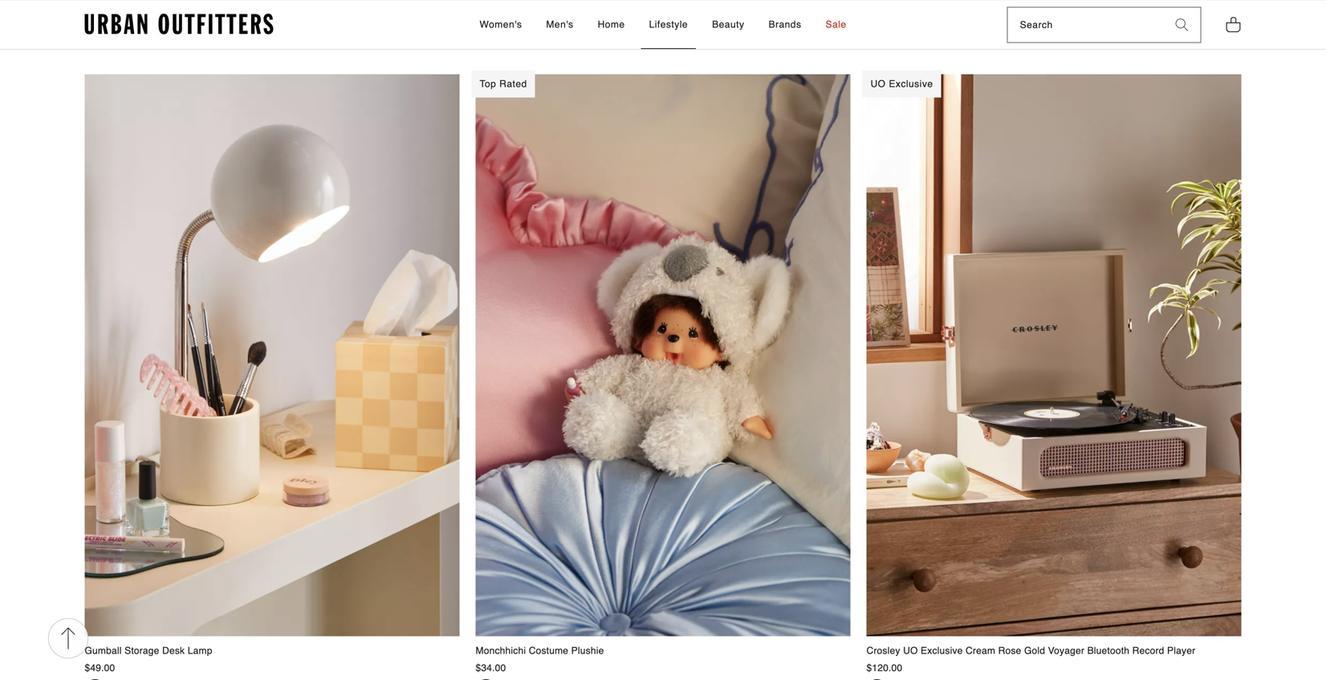 Task type: vqa. For each thing, say whether or not it's contained in the screenshot.
Bag
no



Task type: describe. For each thing, give the bounding box(es) containing it.
lifestyle
[[649, 19, 688, 30]]

sale link
[[818, 1, 855, 49]]

excercising series image
[[553, 28, 569, 44]]

original price: $49.00 element
[[85, 662, 115, 674]]

original price: $120.00 element
[[867, 662, 903, 674]]

2 colors
[[137, 32, 174, 43]]

original price: $34.00 element
[[476, 662, 506, 674]]

beauty link
[[704, 1, 753, 49]]

my shopping bag image
[[1226, 15, 1242, 33]]

0 vertical spatial uo
[[871, 78, 886, 90]]

men's link
[[538, 1, 582, 49]]

$280.00
[[85, 9, 121, 20]]

home link
[[590, 1, 633, 49]]

gumball
[[85, 645, 122, 656]]

gumball storage desk lamp image
[[85, 74, 460, 636]]

lamp
[[188, 645, 212, 656]]

cheer image
[[528, 28, 544, 44]]

plushie
[[571, 645, 604, 656]]

voyager
[[1048, 645, 1085, 656]]

$34.00
[[476, 662, 506, 674]]

gumball storage desk lamp link
[[85, 74, 460, 658]]

cream
[[966, 645, 996, 656]]

brown image
[[112, 28, 128, 44]]

original price: $280.00 element
[[85, 9, 121, 20]]

monchhichi costume plushie image
[[476, 74, 851, 636]]

women's link
[[472, 1, 530, 49]]

brands
[[769, 19, 802, 30]]

brown image
[[894, 28, 910, 44]]

olive image
[[869, 28, 885, 44]]

desk
[[162, 645, 185, 656]]

player
[[1167, 645, 1196, 656]]

gumball storage desk lamp
[[85, 645, 212, 656]]

rose
[[998, 645, 1022, 656]]

cream image
[[87, 28, 103, 44]]



Task type: locate. For each thing, give the bounding box(es) containing it.
sale
[[826, 19, 847, 30]]

crosley uo exclusive cream rose gold voyager bluetooth record player image
[[867, 74, 1242, 636]]

0 horizontal spatial uo
[[871, 78, 886, 90]]

urban outfitters image
[[85, 14, 273, 35]]

exclusive down brown image
[[889, 78, 933, 90]]

tan image
[[919, 28, 935, 44]]

home
[[598, 19, 625, 30]]

exclusive left cream at the bottom right of the page
[[921, 645, 963, 656]]

1 horizontal spatial uo
[[903, 645, 918, 656]]

monchhichi
[[476, 645, 526, 656]]

$120.00
[[867, 662, 903, 674]]

women's
[[480, 19, 522, 30]]

work series image
[[478, 28, 494, 44]]

top
[[480, 78, 496, 90]]

storage
[[125, 645, 159, 656]]

top rated
[[480, 78, 527, 90]]

costume
[[529, 645, 569, 656]]

uo right crosley
[[903, 645, 918, 656]]

colors
[[146, 32, 174, 43]]

brands link
[[761, 1, 810, 49]]

$12.00
[[476, 9, 506, 20]]

record
[[1133, 645, 1165, 656]]

uo down olive icon
[[871, 78, 886, 90]]

main navigation element
[[335, 1, 991, 49]]

men's
[[546, 19, 574, 30]]

$49.00
[[85, 662, 115, 674]]

crosley
[[867, 645, 900, 656]]

1 vertical spatial uo
[[903, 645, 918, 656]]

0 vertical spatial exclusive
[[889, 78, 933, 90]]

bluetooth
[[1088, 645, 1130, 656]]

1 vertical spatial exclusive
[[921, 645, 963, 656]]

gold
[[1024, 645, 1045, 656]]

Search text field
[[1008, 8, 1164, 42]]

exclusive
[[889, 78, 933, 90], [921, 645, 963, 656]]

rated
[[500, 78, 527, 90]]

uo exclusive
[[871, 78, 933, 90]]

lifestyle link
[[641, 1, 696, 49]]

search image
[[1176, 19, 1189, 31]]

2
[[137, 32, 143, 43]]

bed image
[[503, 28, 519, 44]]

monchhichi costume plushie
[[476, 645, 604, 656]]

None search field
[[1008, 8, 1164, 42]]

beauty
[[712, 19, 745, 30]]

uo
[[871, 78, 886, 90], [903, 645, 918, 656]]

crosley uo exclusive cream rose gold voyager bluetooth record player
[[867, 645, 1196, 656]]



